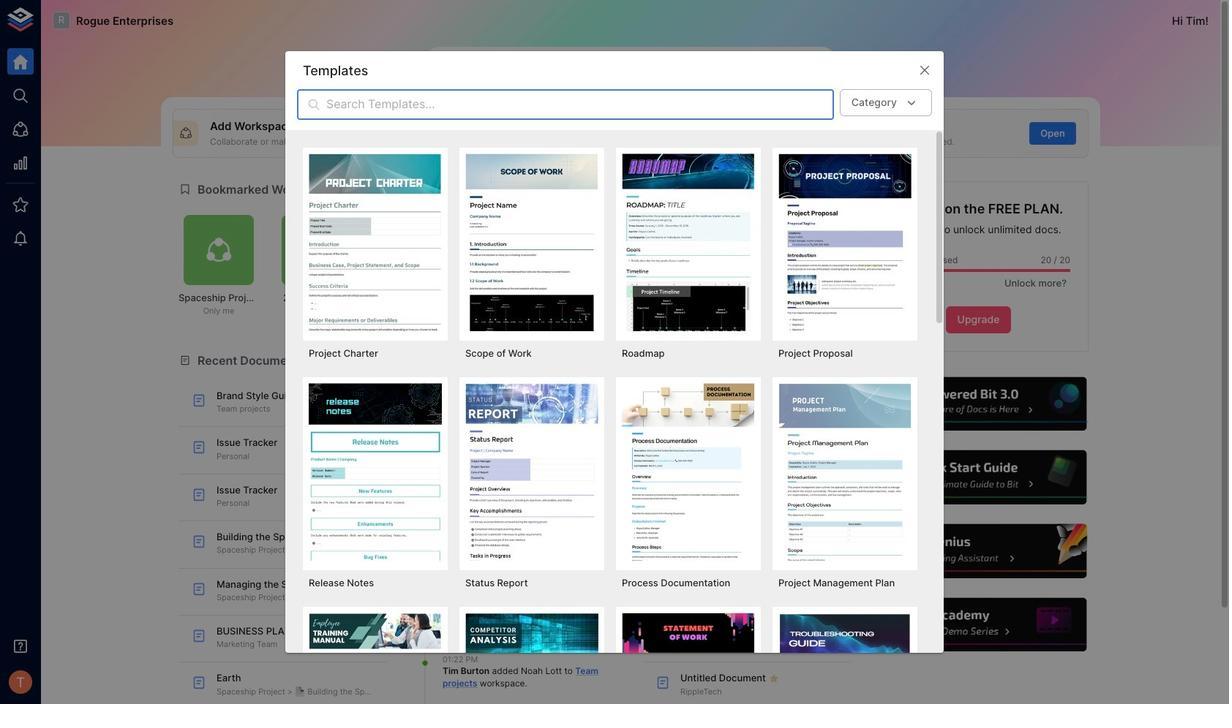 Task type: locate. For each thing, give the bounding box(es) containing it.
employee training manual image
[[309, 614, 442, 705]]

1 help image from the top
[[869, 375, 1089, 433]]

2 help image from the top
[[869, 449, 1089, 507]]

help image
[[869, 375, 1089, 433], [869, 449, 1089, 507], [869, 523, 1089, 581], [869, 596, 1089, 655]]

competitor research report image
[[465, 614, 599, 705]]

project management plan image
[[779, 384, 912, 561]]

dialog
[[285, 51, 944, 705]]



Task type: vqa. For each thing, say whether or not it's contained in the screenshot.
help image
yes



Task type: describe. For each thing, give the bounding box(es) containing it.
project charter image
[[309, 154, 442, 332]]

project proposal image
[[779, 154, 912, 332]]

4 help image from the top
[[869, 596, 1089, 655]]

scope of work image
[[465, 154, 599, 332]]

process documentation image
[[622, 384, 755, 561]]

roadmap image
[[622, 154, 755, 332]]

statement of work image
[[622, 614, 755, 705]]

status report image
[[465, 384, 599, 561]]

release notes image
[[309, 384, 442, 561]]

Search Templates... text field
[[326, 90, 834, 120]]

troubleshooting guide image
[[779, 614, 912, 705]]

3 help image from the top
[[869, 523, 1089, 581]]



